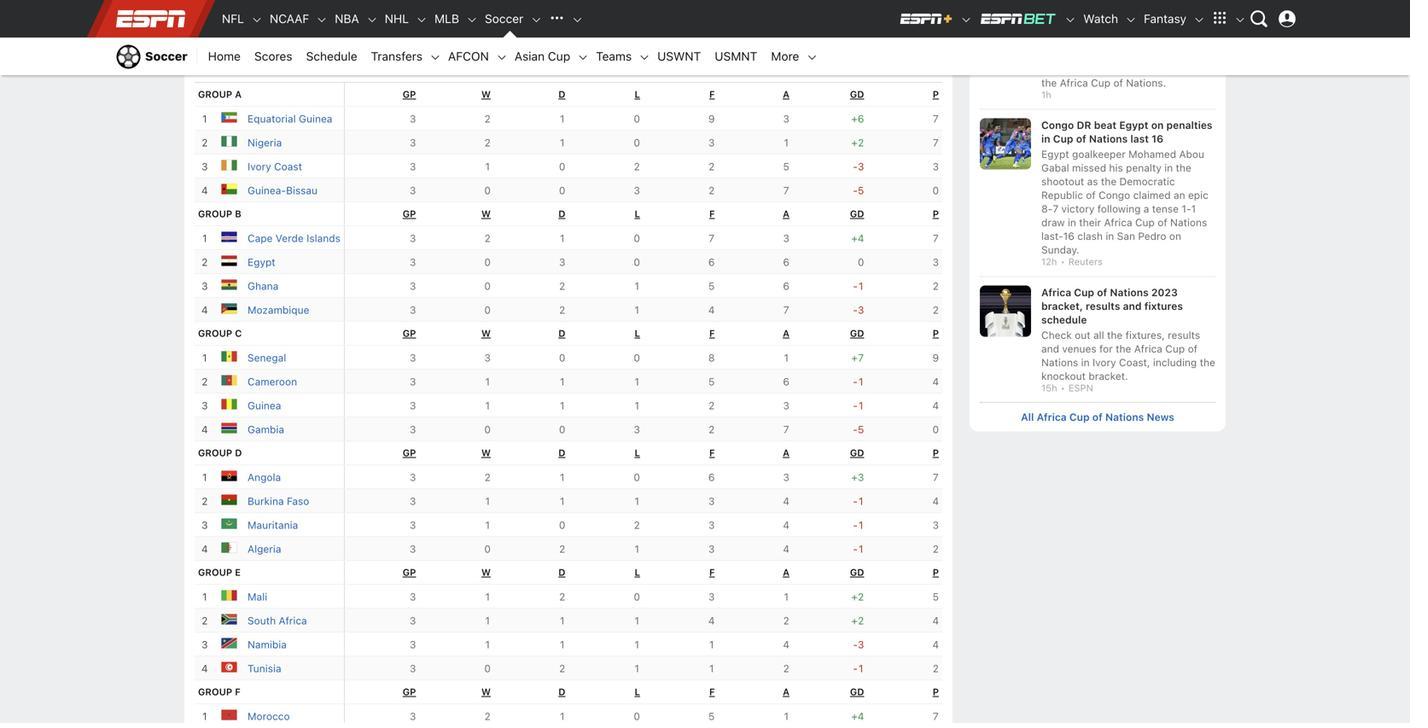 Task type: vqa. For each thing, say whether or not it's contained in the screenshot.


Task type: locate. For each thing, give the bounding box(es) containing it.
1 vertical spatial on
[[1170, 230, 1182, 242]]

1 -3 from the top
[[853, 161, 865, 173]]

7
[[933, 113, 939, 125], [933, 137, 939, 149], [784, 185, 790, 197], [1053, 203, 1059, 215], [709, 232, 715, 244], [933, 232, 939, 244], [784, 304, 790, 316], [784, 424, 790, 436], [933, 472, 939, 484], [933, 711, 939, 723]]

group up ang icon
[[198, 448, 232, 459]]

5 p from the top
[[933, 567, 939, 578]]

1 p link from the top
[[933, 89, 939, 100]]

4 group from the top
[[198, 448, 232, 459]]

gd for 3rd 'd' link from the bottom of the page's gd link
[[851, 448, 865, 459]]

4 p from the top
[[933, 448, 939, 459]]

5 a link from the top
[[783, 567, 790, 578]]

7 - from the top
[[853, 424, 858, 436]]

tun image
[[220, 659, 237, 676]]

win
[[1126, 63, 1143, 75]]

5 f link from the top
[[710, 567, 715, 578]]

news
[[1147, 411, 1175, 423]]

1 vertical spatial shootout
[[1042, 176, 1085, 188]]

africa down the &
[[1060, 77, 1089, 89]]

cape
[[248, 232, 273, 244]]

3 gd link from the top
[[851, 328, 865, 339]]

0 vertical spatial 16
[[1152, 133, 1164, 145]]

+2 for 7
[[852, 137, 865, 149]]

tunisia link
[[248, 663, 281, 675]]

group up eqg icon
[[198, 89, 232, 100]]

tense
[[1153, 203, 1179, 215]]

a link for gd link corresponding to 5th 'd' link from the top of the page
[[783, 567, 790, 578]]

2 a link from the top
[[783, 209, 790, 220]]

nga image
[[220, 133, 237, 150]]

l for 'l' 'link' associated with 3rd 'd' link from the bottom of the page
[[635, 448, 641, 459]]

w link
[[482, 89, 491, 100], [482, 209, 491, 220], [482, 328, 491, 339], [482, 448, 491, 459], [482, 567, 491, 578], [482, 687, 491, 698]]

bissau
[[286, 185, 318, 197]]

group e
[[198, 567, 241, 578]]

0 vertical spatial +4
[[852, 232, 865, 244]]

gd link for sixth 'd' link from the bottom of the page
[[851, 89, 865, 100]]

3 w from the top
[[482, 328, 491, 339]]

9 - from the top
[[853, 519, 858, 531]]

4 l from the top
[[635, 448, 641, 459]]

5 gp link from the top
[[403, 567, 416, 578]]

5 group from the top
[[198, 567, 232, 578]]

2 gp link from the top
[[403, 209, 416, 220]]

usmnt
[[715, 49, 758, 63]]

p link
[[933, 89, 939, 100], [933, 209, 939, 220], [933, 328, 939, 339], [933, 448, 939, 459], [933, 567, 939, 578], [933, 687, 939, 698]]

0 vertical spatial penalty
[[1042, 63, 1078, 75]]

bka image
[[220, 491, 237, 508]]

p for p link for gd link associated with fifth 'd' link from the bottom of the page
[[933, 209, 939, 220]]

soccer left home
[[145, 49, 188, 63]]

at
[[1200, 63, 1210, 75]]

10 - from the top
[[853, 543, 858, 555]]

6 for 3
[[784, 256, 790, 268]]

group
[[198, 89, 232, 100], [198, 209, 232, 220], [198, 328, 232, 339], [198, 448, 232, 459], [198, 567, 232, 578], [198, 687, 232, 698]]

7 -1 from the top
[[853, 663, 865, 675]]

congo inside the are dr congo the surprise package from afcon? gab & juls react to dr congo's penalty shootout win over egypt at the africa cup of nations. 1h
[[1079, 20, 1112, 32]]

gp link for w link corresponding to first 'd' link from the bottom of the page
[[403, 687, 416, 698]]

2 +2 from the top
[[852, 591, 865, 603]]

w link for sixth 'd' link from the bottom of the page
[[482, 89, 491, 100]]

4 gp link from the top
[[403, 448, 416, 459]]

gd link for fifth 'd' link from the bottom of the page
[[851, 209, 865, 220]]

3 +2 from the top
[[852, 615, 865, 627]]

all
[[1022, 411, 1035, 423]]

-5 down the +6
[[853, 185, 865, 197]]

1 vertical spatial penalty
[[1127, 162, 1162, 174]]

egypt link
[[248, 256, 276, 268]]

dr up package
[[1062, 20, 1077, 32]]

more sports image
[[572, 14, 584, 26]]

w link for third 'd' link from the top
[[482, 328, 491, 339]]

the right "including"
[[1200, 356, 1216, 368]]

l link for third 'd' link from the top
[[635, 328, 641, 339]]

espn+ image
[[900, 12, 954, 26]]

cup inside the are dr congo the surprise package from afcon? gab & juls react to dr congo's penalty shootout win over egypt at the africa cup of nations. 1h
[[1092, 77, 1111, 89]]

9
[[709, 113, 715, 125], [933, 352, 939, 364]]

1 horizontal spatial 16
[[1152, 133, 1164, 145]]

6 gd link from the top
[[851, 687, 865, 698]]

2 w from the top
[[482, 209, 491, 220]]

3 - from the top
[[853, 280, 858, 292]]

1 vertical spatial -5
[[853, 424, 865, 436]]

afcon image
[[496, 51, 508, 63]]

9 right +7
[[933, 352, 939, 364]]

africa down following
[[1105, 217, 1133, 229]]

and down "check"
[[1042, 343, 1060, 355]]

egypt
[[1169, 63, 1197, 75], [1120, 119, 1149, 131], [1042, 148, 1070, 160], [248, 256, 276, 268]]

1 vertical spatial ivory
[[1093, 356, 1117, 368]]

1 +2 from the top
[[852, 137, 865, 149]]

guinea-bissau link
[[248, 185, 318, 197]]

f link for the a link corresponding to gd link corresponding to sixth 'd' link from the bottom of the page
[[710, 89, 715, 100]]

2 f link from the top
[[710, 209, 715, 220]]

4 w link from the top
[[482, 448, 491, 459]]

guinea-bissau
[[248, 185, 318, 197]]

1 p from the top
[[933, 89, 939, 100]]

mlb
[[435, 12, 459, 26]]

2 -3 from the top
[[853, 304, 865, 316]]

congo down 1h
[[1042, 119, 1075, 131]]

in down venues
[[1082, 356, 1090, 368]]

ivory down nigeria link
[[248, 161, 271, 173]]

results up all
[[1086, 300, 1121, 312]]

1 vertical spatial guinea
[[248, 400, 281, 412]]

group for group a
[[198, 89, 232, 100]]

2 l from the top
[[635, 209, 641, 220]]

4 l link from the top
[[635, 448, 641, 459]]

4 gp from the top
[[403, 448, 416, 459]]

2 vertical spatial +2
[[852, 615, 865, 627]]

group b
[[198, 209, 242, 220]]

-3 for 7
[[853, 304, 865, 316]]

3 l link from the top
[[635, 328, 641, 339]]

of down ncaaf link
[[266, 58, 282, 74]]

+4 for 3
[[852, 232, 865, 244]]

1 w from the top
[[482, 89, 491, 100]]

0 vertical spatial congo
[[1079, 20, 1112, 32]]

the right all
[[1108, 329, 1123, 341]]

6 l from the top
[[635, 687, 641, 698]]

l link for first 'd' link from the bottom of the page
[[635, 687, 641, 698]]

3 gp link from the top
[[403, 328, 416, 339]]

penalty up democratic
[[1127, 162, 1162, 174]]

3 gd from the top
[[851, 328, 865, 339]]

ncaaf link
[[263, 0, 316, 38]]

in down victory
[[1068, 217, 1077, 229]]

of down as
[[1087, 189, 1096, 201]]

gam image
[[220, 420, 237, 437]]

out
[[1075, 329, 1091, 341]]

schedule
[[1042, 314, 1088, 326]]

a link for 3rd 'd' link from the bottom of the page's gd link
[[783, 448, 790, 459]]

3 gp from the top
[[403, 328, 416, 339]]

6 p link from the top
[[933, 687, 939, 698]]

3 group from the top
[[198, 328, 232, 339]]

-3 for 4
[[853, 639, 865, 651]]

2 horizontal spatial dr
[[1137, 50, 1151, 61]]

0 horizontal spatial 16
[[1064, 230, 1075, 242]]

1 -1 from the top
[[853, 280, 865, 292]]

5 -1 from the top
[[853, 519, 865, 531]]

0 horizontal spatial soccer
[[145, 49, 188, 63]]

5 gp from the top
[[403, 567, 416, 578]]

transfers image
[[430, 51, 442, 63]]

the right 'for'
[[1116, 343, 1132, 355]]

0 vertical spatial results
[[1086, 300, 1121, 312]]

2 gp from the top
[[403, 209, 416, 220]]

1 vertical spatial 9
[[933, 352, 939, 364]]

asian cup image
[[577, 51, 589, 63]]

5
[[784, 161, 790, 173], [858, 185, 865, 197], [709, 280, 715, 292], [709, 376, 715, 388], [858, 424, 865, 436], [933, 591, 939, 603], [709, 711, 715, 723]]

2 vertical spatial -3
[[853, 639, 865, 651]]

1 vertical spatial 16
[[1064, 230, 1075, 242]]

1 vertical spatial soccer
[[145, 49, 188, 63]]

d for w link corresponding to 3rd 'd' link from the bottom of the page
[[559, 448, 566, 459]]

1 horizontal spatial guinea
[[299, 113, 333, 125]]

w link for fifth 'd' link from the bottom of the page
[[482, 209, 491, 220]]

l for third 'd' link from the top's 'l' 'link'
[[635, 328, 641, 339]]

2 l link from the top
[[635, 209, 641, 220]]

4 gd link from the top
[[851, 448, 865, 459]]

1 horizontal spatial on
[[1170, 230, 1182, 242]]

1 +4 from the top
[[852, 232, 865, 244]]

3 f link from the top
[[710, 328, 715, 339]]

2 d link from the top
[[559, 209, 566, 220]]

more espn image
[[1235, 14, 1247, 26]]

all
[[1094, 329, 1105, 341]]

1 horizontal spatial and
[[1124, 300, 1142, 312]]

2 group from the top
[[198, 209, 232, 220]]

gp link
[[403, 89, 416, 100], [403, 209, 416, 220], [403, 328, 416, 339], [403, 448, 416, 459], [403, 567, 416, 578], [403, 687, 416, 698]]

w for third 'd' link from the top w link
[[482, 328, 491, 339]]

1 vertical spatial dr
[[1137, 50, 1151, 61]]

6 for 4
[[784, 376, 790, 388]]

2 w link from the top
[[482, 209, 491, 220]]

mauritania link
[[248, 519, 298, 531]]

p for 3rd 'd' link from the bottom of the page's gd link p link
[[933, 448, 939, 459]]

south africa
[[248, 615, 307, 627]]

in left san
[[1106, 230, 1115, 242]]

2 p from the top
[[933, 209, 939, 220]]

1 a link from the top
[[783, 89, 790, 100]]

penalties
[[1167, 119, 1213, 131]]

list
[[980, 20, 1216, 394]]

and
[[1124, 300, 1142, 312], [1042, 343, 1060, 355]]

9 down usmnt 'link'
[[709, 113, 715, 125]]

2 -1 from the top
[[853, 376, 865, 388]]

4 - from the top
[[853, 304, 858, 316]]

1 gd from the top
[[851, 89, 865, 100]]

penalty
[[1042, 63, 1078, 75], [1127, 162, 1162, 174]]

for
[[1100, 343, 1114, 355]]

1 horizontal spatial 9
[[933, 352, 939, 364]]

p link for gd link corresponding to 5th 'd' link from the top of the page
[[933, 567, 939, 578]]

dr right to
[[1137, 50, 1151, 61]]

guinea right equatorial
[[299, 113, 333, 125]]

d for w link associated with 5th 'd' link from the top of the page
[[559, 567, 566, 578]]

asian cup
[[515, 49, 571, 63]]

6 -1 from the top
[[853, 543, 865, 555]]

3 a link from the top
[[783, 328, 790, 339]]

espn
[[1069, 382, 1094, 394]]

-3
[[853, 161, 865, 173], [853, 304, 865, 316], [853, 639, 865, 651]]

0 vertical spatial +2
[[852, 137, 865, 149]]

nba link
[[328, 0, 366, 38]]

ncaaf image
[[316, 14, 328, 26]]

l for 'l' 'link' corresponding to 5th 'd' link from the top of the page
[[635, 567, 641, 578]]

5 d link from the top
[[559, 567, 566, 578]]

f for 'l' 'link' associated with sixth 'd' link from the bottom of the page
[[710, 89, 715, 100]]

3 -3 from the top
[[853, 639, 865, 651]]

0 horizontal spatial 9
[[709, 113, 715, 125]]

gd for third 'd' link from the top gd link
[[851, 328, 865, 339]]

soccer image
[[531, 14, 543, 26]]

guinea up gambia link
[[248, 400, 281, 412]]

in down mohamed
[[1165, 162, 1174, 174]]

watch image
[[1126, 14, 1138, 26]]

4 w from the top
[[482, 448, 491, 459]]

0 vertical spatial soccer
[[485, 12, 524, 26]]

3 w link from the top
[[482, 328, 491, 339]]

8 - from the top
[[853, 496, 858, 507]]

0 vertical spatial dr
[[1062, 20, 1077, 32]]

last
[[1131, 133, 1150, 145]]

1 gp link from the top
[[403, 89, 416, 100]]

reuters
[[1069, 256, 1103, 267]]

1 horizontal spatial soccer
[[485, 12, 524, 26]]

all africa cup of nations news link
[[1022, 411, 1175, 423]]

congo up the from
[[1079, 20, 1112, 32]]

gp link for fifth 'd' link from the bottom of the page w link
[[403, 209, 416, 220]]

group left b
[[198, 209, 232, 220]]

nhl
[[385, 12, 409, 26]]

sunday.
[[1042, 244, 1080, 256]]

6 l link from the top
[[635, 687, 641, 698]]

morocco
[[248, 711, 290, 723]]

penalty down gab
[[1042, 63, 1078, 75]]

1 vertical spatial +4
[[852, 711, 865, 723]]

-5 up +3
[[853, 424, 865, 436]]

l link for sixth 'd' link from the bottom of the page
[[635, 89, 641, 100]]

congo
[[1079, 20, 1112, 32], [1042, 119, 1075, 131], [1099, 189, 1131, 201]]

2 vertical spatial dr
[[1077, 119, 1092, 131]]

3 l from the top
[[635, 328, 641, 339]]

more espn image
[[1208, 6, 1233, 32]]

0 horizontal spatial dr
[[1062, 20, 1077, 32]]

1 horizontal spatial results
[[1168, 329, 1201, 341]]

africa cup of nations 2023 bracket, results and fixtures schedule check out all the fixtures, results and venues for the africa cup of nations in ivory coast, including the knockout bracket.
[[1042, 286, 1216, 382]]

6 gp from the top
[[403, 687, 416, 698]]

w for fifth 'd' link from the bottom of the page w link
[[482, 209, 491, 220]]

espn bet image
[[1065, 14, 1077, 26]]

gha image
[[220, 276, 237, 293]]

1 d link from the top
[[559, 89, 566, 100]]

last-
[[1042, 230, 1064, 242]]

gd for first 'd' link from the bottom of the page's gd link
[[851, 687, 865, 698]]

0 vertical spatial -3
[[853, 161, 865, 173]]

espn plus image
[[961, 14, 973, 26]]

check
[[1042, 329, 1072, 341]]

0 vertical spatial shootout
[[1080, 63, 1123, 75]]

1 horizontal spatial dr
[[1077, 119, 1092, 131]]

espn bet image
[[980, 12, 1058, 26]]

+2 for 5
[[852, 591, 865, 603]]

6 for 2
[[784, 280, 790, 292]]

egypt inside the are dr congo the surprise package from afcon? gab & juls react to dr congo's penalty shootout win over egypt at the africa cup of nations. 1h
[[1169, 63, 1197, 75]]

react
[[1097, 50, 1122, 61]]

scores link
[[248, 38, 299, 75]]

4
[[202, 185, 208, 197], [202, 304, 208, 316], [709, 304, 715, 316], [933, 376, 939, 388], [933, 400, 939, 412], [202, 424, 208, 436], [784, 496, 790, 507], [933, 496, 939, 507], [784, 519, 790, 531], [202, 543, 208, 555], [784, 543, 790, 555], [709, 615, 715, 627], [933, 615, 939, 627], [784, 639, 790, 651], [933, 639, 939, 651], [202, 663, 208, 675]]

a link
[[783, 89, 790, 100], [783, 209, 790, 220], [783, 328, 790, 339], [783, 448, 790, 459], [783, 567, 790, 578], [783, 687, 790, 698]]

2 p link from the top
[[933, 209, 939, 220]]

2 +4 from the top
[[852, 711, 865, 723]]

egypt down the congo's
[[1169, 63, 1197, 75]]

5 w from the top
[[482, 567, 491, 578]]

f for third 'd' link from the top's 'l' 'link'
[[710, 328, 715, 339]]

africa inside "link"
[[1037, 411, 1067, 423]]

0 vertical spatial ivory
[[248, 161, 271, 173]]

f for 'l' 'link' associated with 3rd 'd' link from the bottom of the page
[[710, 448, 715, 459]]

w link for first 'd' link from the bottom of the page
[[482, 687, 491, 698]]

1 horizontal spatial ivory
[[1093, 356, 1117, 368]]

6 group from the top
[[198, 687, 232, 698]]

3 p link from the top
[[933, 328, 939, 339]]

a for 'f' link associated with the a link related to gd link corresponding to 5th 'd' link from the top of the page
[[783, 567, 790, 578]]

results up "including"
[[1168, 329, 1201, 341]]

l for 'l' 'link' related to fifth 'd' link from the bottom of the page
[[635, 209, 641, 220]]

0 horizontal spatial results
[[1086, 300, 1121, 312]]

0 horizontal spatial penalty
[[1042, 63, 1078, 75]]

0 vertical spatial guinea
[[299, 113, 333, 125]]

-3 for 5
[[853, 161, 865, 173]]

africa
[[195, 58, 233, 74], [1060, 77, 1089, 89], [1105, 217, 1133, 229], [1042, 286, 1072, 298], [1135, 343, 1163, 355], [1037, 411, 1067, 423], [279, 615, 307, 627]]

1 vertical spatial congo
[[1042, 119, 1075, 131]]

f link for third 'd' link from the top gd link's the a link
[[710, 328, 715, 339]]

africa inside the congo dr beat egypt on penalties in cup of nations last 16 egypt goalkeeper mohamed abou gabal missed his penalty in the shootout as the democratic republic of congo claimed an epic 8-7 victory following a tense 1-1 draw in their africa cup of nations last-16 clash in san pedro on sunday.
[[1105, 217, 1133, 229]]

egypt goalkeeper mohamed abou gabal missed his penalty in the shootout as the democratic republic of congo claimed an epic 8-7 victory following a tense 1-1 draw in their africa cup of nations last-16 clash in san pedro on sunday. element
[[1042, 146, 1216, 257]]

5 p link from the top
[[933, 567, 939, 578]]

on up mohamed
[[1152, 119, 1164, 131]]

gp link for w link associated with 5th 'd' link from the top of the page
[[403, 567, 416, 578]]

f link for the a link associated with first 'd' link from the bottom of the page's gd link
[[710, 687, 715, 698]]

5 l link from the top
[[635, 567, 641, 578]]

dr inside the congo dr beat egypt on penalties in cup of nations last 16 egypt goalkeeper mohamed abou gabal missed his penalty in the shootout as the democratic republic of congo claimed an epic 8-7 victory following a tense 1-1 draw in their africa cup of nations last-16 clash in san pedro on sunday.
[[1077, 119, 1092, 131]]

gnb image
[[220, 180, 237, 197]]

verde
[[276, 232, 304, 244]]

soccer left soccer image
[[485, 12, 524, 26]]

of left nations.
[[1114, 77, 1124, 89]]

congo up following
[[1099, 189, 1131, 201]]

soccer link left home "link"
[[108, 38, 198, 75]]

+6
[[852, 113, 865, 125]]

+4 for 1
[[852, 711, 865, 723]]

f
[[710, 89, 715, 100], [710, 209, 715, 220], [710, 328, 715, 339], [710, 448, 715, 459], [710, 567, 715, 578], [235, 687, 241, 698], [710, 687, 715, 698]]

1 horizontal spatial penalty
[[1127, 162, 1162, 174]]

4 f link from the top
[[710, 448, 715, 459]]

check out all the fixtures, results and venues for the africa cup of nations in ivory coast, including the knockout bracket. element
[[1042, 327, 1216, 383]]

soccer link up afcon icon on the top
[[478, 0, 531, 38]]

l
[[635, 89, 641, 100], [635, 209, 641, 220], [635, 328, 641, 339], [635, 448, 641, 459], [635, 567, 641, 578], [635, 687, 641, 698]]

4 p link from the top
[[933, 448, 939, 459]]

burkina
[[248, 496, 284, 507]]

group up mar image
[[198, 687, 232, 698]]

0 vertical spatial -5
[[853, 185, 865, 197]]

a for 'f' link corresponding to the a link corresponding to 3rd 'd' link from the bottom of the page's gd link
[[783, 448, 790, 459]]

p
[[933, 89, 939, 100], [933, 209, 939, 220], [933, 328, 939, 339], [933, 448, 939, 459], [933, 567, 939, 578], [933, 687, 939, 698]]

gd link
[[851, 89, 865, 100], [851, 209, 865, 220], [851, 328, 865, 339], [851, 448, 865, 459], [851, 567, 865, 578], [851, 687, 865, 698]]

6 a link from the top
[[783, 687, 790, 698]]

group c
[[198, 328, 242, 339]]

bracket.
[[1089, 370, 1129, 382]]

1 group from the top
[[198, 89, 232, 100]]

2 vertical spatial congo
[[1099, 189, 1131, 201]]

d link
[[559, 89, 566, 100], [559, 209, 566, 220], [559, 328, 566, 339], [559, 448, 566, 459], [559, 567, 566, 578], [559, 687, 566, 698]]

in up "gabal"
[[1042, 133, 1051, 145]]

mali link
[[248, 591, 267, 603]]

6 d link from the top
[[559, 687, 566, 698]]

gambia
[[248, 424, 284, 436]]

1 gd link from the top
[[851, 89, 865, 100]]

of down tense
[[1158, 217, 1168, 229]]

africa up bracket,
[[1042, 286, 1072, 298]]

and left fixtures
[[1124, 300, 1142, 312]]

of down espn
[[1093, 411, 1103, 423]]

ivory down 'for'
[[1093, 356, 1117, 368]]

d for w link corresponding to first 'd' link from the bottom of the page
[[559, 687, 566, 698]]

1 vertical spatial and
[[1042, 343, 1060, 355]]

on right pedro
[[1170, 230, 1182, 242]]

shootout up republic
[[1042, 176, 1085, 188]]

gp for fifth 'd' link from the bottom of the page w link
[[403, 209, 416, 220]]

4 a link from the top
[[783, 448, 790, 459]]

0 horizontal spatial guinea
[[248, 400, 281, 412]]

1 gp from the top
[[403, 89, 416, 100]]

l link
[[635, 89, 641, 100], [635, 209, 641, 220], [635, 328, 641, 339], [635, 448, 641, 459], [635, 567, 641, 578], [635, 687, 641, 698]]

2
[[485, 113, 491, 125], [202, 137, 208, 149], [485, 137, 491, 149], [634, 161, 641, 173], [709, 161, 715, 173], [709, 185, 715, 197], [485, 232, 491, 244], [202, 256, 208, 268], [559, 280, 566, 292], [933, 280, 939, 292], [559, 304, 566, 316], [933, 304, 939, 316], [202, 376, 208, 388], [709, 400, 715, 412], [709, 424, 715, 436], [485, 472, 491, 484], [202, 496, 208, 507], [634, 519, 641, 531], [559, 543, 566, 555], [933, 543, 939, 555], [559, 591, 566, 603], [202, 615, 208, 627], [784, 615, 790, 627], [559, 663, 566, 675], [784, 663, 790, 675], [933, 663, 939, 675], [485, 711, 491, 723]]

l link for 3rd 'd' link from the bottom of the page
[[635, 448, 641, 459]]

8-
[[1042, 203, 1053, 215]]

mlb image
[[466, 14, 478, 26]]

w for w link associated with 5th 'd' link from the top of the page
[[482, 567, 491, 578]]

5 gd link from the top
[[851, 567, 865, 578]]

0 vertical spatial 9
[[709, 113, 715, 125]]

cmr image
[[220, 372, 237, 389]]

1 w link from the top
[[482, 89, 491, 100]]

ivory coast link
[[248, 161, 302, 173]]

16 up mohamed
[[1152, 133, 1164, 145]]

16 up sunday.
[[1064, 230, 1075, 242]]

africa right all
[[1037, 411, 1067, 423]]

6 gd from the top
[[851, 687, 865, 698]]

d for third 'd' link from the top w link
[[559, 328, 566, 339]]

nations inside "link"
[[1106, 411, 1145, 423]]

f link for the a link for gd link associated with fifth 'd' link from the bottom of the page
[[710, 209, 715, 220]]

gp for w link corresponding to first 'd' link from the bottom of the page
[[403, 687, 416, 698]]

nhl image
[[416, 14, 428, 26]]

1
[[202, 113, 208, 125], [559, 113, 566, 125], [559, 137, 566, 149], [784, 137, 790, 149], [485, 161, 491, 173], [1192, 203, 1197, 215], [202, 232, 208, 244], [559, 232, 566, 244], [634, 280, 641, 292], [858, 280, 865, 292], [634, 304, 641, 316], [202, 352, 208, 364], [784, 352, 790, 364], [485, 376, 491, 388], [559, 376, 566, 388], [634, 376, 641, 388], [858, 376, 865, 388], [485, 400, 491, 412], [559, 400, 566, 412], [634, 400, 641, 412], [858, 400, 865, 412], [202, 472, 208, 484], [559, 472, 566, 484], [485, 496, 491, 507], [559, 496, 566, 507], [634, 496, 641, 507], [858, 496, 865, 507], [485, 519, 491, 531], [858, 519, 865, 531], [634, 543, 641, 555], [858, 543, 865, 555], [202, 591, 208, 603], [485, 591, 491, 603], [784, 591, 790, 603], [485, 615, 491, 627], [559, 615, 566, 627], [634, 615, 641, 627], [485, 639, 491, 651], [559, 639, 566, 651], [634, 639, 641, 651], [709, 639, 715, 651], [634, 663, 641, 675], [709, 663, 715, 675], [858, 663, 865, 675], [202, 711, 208, 723], [559, 711, 566, 723], [784, 711, 790, 723]]

nba image
[[366, 14, 378, 26]]

gd link for third 'd' link from the top
[[851, 328, 865, 339]]

group left e
[[198, 567, 232, 578]]

7 inside the congo dr beat egypt on penalties in cup of nations last 16 egypt goalkeeper mohamed abou gabal missed his penalty in the shootout as the democratic republic of congo claimed an epic 8-7 victory following a tense 1-1 draw in their africa cup of nations last-16 clash in san pedro on sunday.
[[1053, 203, 1059, 215]]

5 gd from the top
[[851, 567, 865, 578]]

egy image
[[220, 252, 237, 269]]

d
[[559, 89, 566, 100], [559, 209, 566, 220], [559, 328, 566, 339], [235, 448, 242, 459], [559, 448, 566, 459], [559, 567, 566, 578], [559, 687, 566, 698]]

south africa link
[[248, 615, 307, 627]]

gd for gd link associated with fifth 'd' link from the bottom of the page
[[851, 209, 865, 220]]

cup inside 'link'
[[548, 49, 571, 63]]

0 vertical spatial on
[[1152, 119, 1164, 131]]

gd link for 3rd 'd' link from the bottom of the page
[[851, 448, 865, 459]]

1 vertical spatial +2
[[852, 591, 865, 603]]

group for group b
[[198, 209, 232, 220]]

eqg image
[[220, 109, 237, 126]]

1 vertical spatial -3
[[853, 304, 865, 316]]

coast,
[[1120, 356, 1151, 368]]

in inside "africa cup of nations 2023 bracket, results and fixtures schedule check out all the fixtures, results and venues for the africa cup of nations in ivory coast, including the knockout bracket."
[[1082, 356, 1090, 368]]

results
[[1086, 300, 1121, 312], [1168, 329, 1201, 341]]

watch
[[1084, 12, 1119, 26]]

shootout down react
[[1080, 63, 1123, 75]]

group for group f
[[198, 687, 232, 698]]

dr left beat
[[1077, 119, 1092, 131]]

5 l from the top
[[635, 567, 641, 578]]

of up goalkeeper
[[1077, 133, 1087, 145]]

p for p link for third 'd' link from the top gd link
[[933, 328, 939, 339]]

2 gd from the top
[[851, 209, 865, 220]]

a for 'f' link for third 'd' link from the top gd link's the a link
[[783, 328, 790, 339]]

group left c at the left top of page
[[198, 328, 232, 339]]

p for p link corresponding to gd link corresponding to 5th 'd' link from the top of the page
[[933, 567, 939, 578]]

nfl
[[222, 12, 244, 26]]



Task type: describe. For each thing, give the bounding box(es) containing it.
list containing are dr congo the surprise package from afcon?
[[980, 20, 1216, 394]]

the down his at top right
[[1102, 176, 1117, 188]]

guinea-
[[248, 185, 286, 197]]

4 -1 from the top
[[853, 496, 865, 507]]

f link for the a link related to gd link corresponding to 5th 'd' link from the top of the page
[[710, 567, 715, 578]]

of inside the are dr congo the surprise package from afcon? gab & juls react to dr congo's penalty shootout win over egypt at the africa cup of nations. 1h
[[1114, 77, 1124, 89]]

gab
[[1042, 50, 1062, 61]]

their
[[1080, 217, 1102, 229]]

to
[[1125, 50, 1134, 61]]

e
[[235, 567, 241, 578]]

south
[[248, 615, 276, 627]]

f for 'l' 'link' for first 'd' link from the bottom of the page
[[710, 687, 715, 698]]

8
[[709, 352, 715, 364]]

1 vertical spatial results
[[1168, 329, 1201, 341]]

+3
[[852, 472, 865, 484]]

package
[[1042, 34, 1084, 46]]

mli image
[[220, 587, 237, 604]]

schedule link
[[299, 38, 364, 75]]

a link for third 'd' link from the top gd link
[[783, 328, 790, 339]]

cameroon
[[248, 376, 297, 388]]

nfl link
[[215, 0, 251, 38]]

including
[[1154, 356, 1198, 368]]

fantasy image
[[1194, 14, 1206, 26]]

africa down fixtures,
[[1135, 343, 1163, 355]]

a
[[1144, 203, 1150, 215]]

san
[[1118, 230, 1136, 242]]

d for fifth 'd' link from the bottom of the page w link
[[559, 209, 566, 220]]

gp for w link associated with 5th 'd' link from the top of the page
[[403, 567, 416, 578]]

p for p link for gd link corresponding to sixth 'd' link from the bottom of the page
[[933, 89, 939, 100]]

w for w link corresponding to 3rd 'd' link from the bottom of the page
[[482, 448, 491, 459]]

5 - from the top
[[853, 376, 858, 388]]

uswnt
[[658, 49, 701, 63]]

mlb link
[[428, 0, 466, 38]]

fantasy
[[1145, 12, 1187, 26]]

nba
[[335, 12, 359, 26]]

egypt down cape
[[248, 256, 276, 268]]

gabal
[[1042, 162, 1070, 174]]

watch link
[[1077, 0, 1126, 38]]

a link for gd link corresponding to sixth 'd' link from the bottom of the page
[[783, 89, 790, 100]]

3 d link from the top
[[559, 328, 566, 339]]

cpv image
[[220, 228, 237, 245]]

equatorial
[[248, 113, 296, 125]]

of down reuters
[[1098, 286, 1108, 298]]

a link for first 'd' link from the bottom of the page's gd link
[[783, 687, 790, 698]]

africa right 'south'
[[279, 615, 307, 627]]

soccer inside global navigation element
[[485, 12, 524, 26]]

of inside "link"
[[1093, 411, 1103, 423]]

1 -5 from the top
[[853, 185, 865, 197]]

africa cup of nations 2023 bracket, results and fixtures schedule element
[[1042, 286, 1216, 327]]

3 -1 from the top
[[853, 400, 865, 412]]

democratic
[[1120, 176, 1176, 188]]

his
[[1110, 162, 1124, 174]]

mar image
[[220, 706, 237, 723]]

gp link for w link corresponding to 3rd 'd' link from the bottom of the page
[[403, 448, 416, 459]]

c
[[235, 328, 242, 339]]

senegal
[[248, 352, 286, 364]]

1 inside the congo dr beat egypt on penalties in cup of nations last 16 egypt goalkeeper mohamed abou gabal missed his penalty in the shootout as the democratic republic of congo claimed an epic 8-7 victory following a tense 1-1 draw in their africa cup of nations last-16 clash in san pedro on sunday.
[[1192, 203, 1197, 215]]

namibia
[[248, 639, 287, 651]]

group a
[[198, 89, 242, 100]]

more
[[772, 49, 800, 63]]

a link for gd link associated with fifth 'd' link from the bottom of the page
[[783, 209, 790, 220]]

espn more sports home page image
[[544, 6, 570, 32]]

epic
[[1189, 189, 1209, 201]]

6 - from the top
[[853, 400, 858, 412]]

l for 'l' 'link' for first 'd' link from the bottom of the page
[[635, 687, 641, 698]]

1 - from the top
[[853, 161, 858, 173]]

f for 'l' 'link' related to fifth 'd' link from the bottom of the page
[[710, 209, 715, 220]]

1-
[[1182, 203, 1192, 215]]

gambia link
[[248, 424, 284, 436]]

0 horizontal spatial ivory
[[248, 161, 271, 173]]

more link
[[765, 38, 807, 75]]

w link for 5th 'd' link from the top of the page
[[482, 567, 491, 578]]

ivory coast
[[248, 161, 302, 173]]

2 - from the top
[[853, 185, 858, 197]]

home
[[208, 49, 241, 63]]

group d
[[198, 448, 242, 459]]

d for w link related to sixth 'd' link from the bottom of the page
[[559, 89, 566, 100]]

group for group e
[[198, 567, 232, 578]]

a for the a link corresponding to gd link corresponding to sixth 'd' link from the bottom of the page's 'f' link
[[783, 89, 790, 100]]

l for 'l' 'link' associated with sixth 'd' link from the bottom of the page
[[635, 89, 641, 100]]

uswnt link
[[651, 38, 708, 75]]

beat
[[1095, 119, 1117, 131]]

2 -5 from the top
[[853, 424, 865, 436]]

+7
[[852, 352, 865, 364]]

guinea link
[[248, 400, 281, 412]]

4 d link from the top
[[559, 448, 566, 459]]

schedule
[[306, 49, 358, 63]]

angola
[[248, 472, 281, 484]]

11 - from the top
[[853, 639, 858, 651]]

venues
[[1063, 343, 1097, 355]]

sen image
[[220, 348, 237, 365]]

are dr congo the surprise package from afcon? image
[[980, 20, 1032, 71]]

egypt up the last
[[1120, 119, 1149, 131]]

w link for 3rd 'd' link from the bottom of the page
[[482, 448, 491, 459]]

group for group c
[[198, 328, 232, 339]]

group for group d
[[198, 448, 232, 459]]

moz image
[[220, 300, 237, 317]]

l link for 5th 'd' link from the top of the page
[[635, 567, 641, 578]]

ang image
[[220, 467, 237, 484]]

gp link for w link related to sixth 'd' link from the bottom of the page
[[403, 89, 416, 100]]

gd link for first 'd' link from the bottom of the page
[[851, 687, 865, 698]]

abou
[[1180, 148, 1205, 160]]

fantasy link
[[1138, 0, 1194, 38]]

more image
[[807, 51, 819, 63]]

the up 1h
[[1042, 77, 1058, 89]]

rsa image
[[220, 611, 237, 628]]

equatorial guinea link
[[248, 113, 333, 125]]

penalty inside the congo dr beat egypt on penalties in cup of nations last 16 egypt goalkeeper mohamed abou gabal missed his penalty in the shootout as the democratic republic of congo claimed an epic 8-7 victory following a tense 1-1 draw in their africa cup of nations last-16 clash in san pedro on sunday.
[[1127, 162, 1162, 174]]

africa cup of nations news element
[[984, 0, 1216, 11]]

profile management image
[[1279, 10, 1296, 27]]

l link for fifth 'd' link from the bottom of the page
[[635, 209, 641, 220]]

gp for w link corresponding to 3rd 'd' link from the bottom of the page
[[403, 448, 416, 459]]

cape verde islands link
[[248, 232, 341, 244]]

following
[[1098, 203, 1141, 215]]

nations.
[[1127, 77, 1167, 89]]

0 horizontal spatial on
[[1152, 119, 1164, 131]]

cape verde islands
[[248, 232, 341, 244]]

+2 for 4
[[852, 615, 865, 627]]

2023
[[1152, 286, 1178, 298]]

0 horizontal spatial soccer link
[[108, 38, 198, 75]]

1 horizontal spatial soccer link
[[478, 0, 531, 38]]

p link for 3rd 'd' link from the bottom of the page's gd link
[[933, 448, 939, 459]]

of up "including"
[[1188, 343, 1198, 355]]

congo dr beat egypt on penalties in cup of nations last 16 element
[[1042, 118, 1216, 146]]

penalty inside the are dr congo the surprise package from afcon? gab & juls react to dr congo's penalty shootout win over egypt at the africa cup of nations. 1h
[[1042, 63, 1078, 75]]

global navigation element
[[108, 0, 1303, 38]]

cup inside "link"
[[1070, 411, 1090, 423]]

transfers link
[[364, 38, 430, 75]]

missed
[[1073, 162, 1107, 174]]

morocco link
[[248, 711, 290, 723]]

draw
[[1042, 217, 1066, 229]]

&
[[1064, 50, 1072, 61]]

gd for gd link corresponding to 5th 'd' link from the top of the page
[[851, 567, 865, 578]]

africa cup of nations
[[195, 58, 335, 74]]

from
[[1087, 34, 1111, 46]]

ghana link
[[248, 280, 279, 292]]

africa cup of nations 2023 bracket, results and fixtures schedule image
[[980, 286, 1032, 337]]

12h
[[1042, 256, 1058, 267]]

burkina faso link
[[248, 496, 310, 507]]

africa inside the are dr congo the surprise package from afcon? gab & juls react to dr congo's penalty shootout win over egypt at the africa cup of nations. 1h
[[1060, 77, 1089, 89]]

surprise
[[1134, 20, 1175, 32]]

p link for third 'd' link from the top gd link
[[933, 328, 939, 339]]

dr for package
[[1062, 20, 1077, 32]]

bracket,
[[1042, 300, 1084, 312]]

group f
[[198, 687, 241, 698]]

nam image
[[220, 635, 237, 652]]

f link for the a link corresponding to 3rd 'd' link from the bottom of the page's gd link
[[710, 448, 715, 459]]

gui image
[[220, 396, 237, 413]]

civ image
[[220, 156, 237, 174]]

africa up group a
[[195, 58, 233, 74]]

transfers
[[371, 49, 423, 63]]

0 horizontal spatial and
[[1042, 343, 1060, 355]]

b
[[235, 209, 242, 220]]

gp for w link related to sixth 'd' link from the bottom of the page
[[403, 89, 416, 100]]

a for 'f' link corresponding to the a link associated with first 'd' link from the bottom of the page's gd link
[[783, 687, 790, 698]]

the up afcon?
[[1115, 20, 1131, 32]]

gab & juls react to dr congo's penalty shootout win over egypt at the africa cup of nations. element
[[1042, 47, 1216, 90]]

alg image
[[220, 539, 237, 556]]

p link for first 'd' link from the bottom of the page's gd link
[[933, 687, 939, 698]]

gd link for 5th 'd' link from the top of the page
[[851, 567, 865, 578]]

nigeria
[[248, 137, 282, 149]]

0 vertical spatial and
[[1124, 300, 1142, 312]]

w for w link corresponding to first 'd' link from the bottom of the page
[[482, 687, 491, 698]]

egypt up "gabal"
[[1042, 148, 1070, 160]]

p link for gd link associated with fifth 'd' link from the bottom of the page
[[933, 209, 939, 220]]

coast
[[274, 161, 302, 173]]

nfl image
[[251, 14, 263, 26]]

equatorial guinea
[[248, 113, 333, 125]]

scores
[[254, 49, 293, 63]]

shootout inside the congo dr beat egypt on penalties in cup of nations last 16 egypt goalkeeper mohamed abou gabal missed his penalty in the shootout as the democratic republic of congo claimed an epic 8-7 victory following a tense 1-1 draw in their africa cup of nations last-16 clash in san pedro on sunday.
[[1042, 176, 1085, 188]]

12 - from the top
[[853, 663, 858, 675]]

dr for penalties
[[1077, 119, 1092, 131]]

shootout inside the are dr congo the surprise package from afcon? gab & juls react to dr congo's penalty shootout win over egypt at the africa cup of nations. 1h
[[1080, 63, 1123, 75]]

p link for gd link corresponding to sixth 'd' link from the bottom of the page
[[933, 89, 939, 100]]

a for 'f' link related to the a link for gd link associated with fifth 'd' link from the bottom of the page
[[783, 209, 790, 220]]

p for p link associated with first 'd' link from the bottom of the page's gd link
[[933, 687, 939, 698]]

w for w link related to sixth 'd' link from the bottom of the page
[[482, 89, 491, 100]]

are dr congo the surprise package from afcon? element
[[1042, 20, 1216, 47]]

mtn image
[[220, 515, 237, 532]]

faso
[[287, 496, 310, 507]]

teams image
[[639, 51, 651, 63]]

nigeria link
[[248, 137, 282, 149]]

gd for gd link corresponding to sixth 'd' link from the bottom of the page
[[851, 89, 865, 100]]

gp for third 'd' link from the top w link
[[403, 328, 416, 339]]

afcon?
[[1114, 34, 1156, 46]]

congo dr beat egypt on penalties in cup of nations last 16 image
[[980, 118, 1032, 170]]

are
[[1042, 20, 1059, 32]]

mauritania
[[248, 519, 298, 531]]

goalkeeper
[[1073, 148, 1126, 160]]

f for 'l' 'link' corresponding to 5th 'd' link from the top of the page
[[710, 567, 715, 578]]

ivory inside "africa cup of nations 2023 bracket, results and fixtures schedule check out all the fixtures, results and venues for the africa cup of nations in ivory coast, including the knockout bracket."
[[1093, 356, 1117, 368]]

angola link
[[248, 472, 281, 484]]

1h
[[1042, 89, 1052, 100]]

namibia link
[[248, 639, 287, 651]]

islands
[[307, 232, 341, 244]]

the down abou
[[1177, 162, 1192, 174]]



